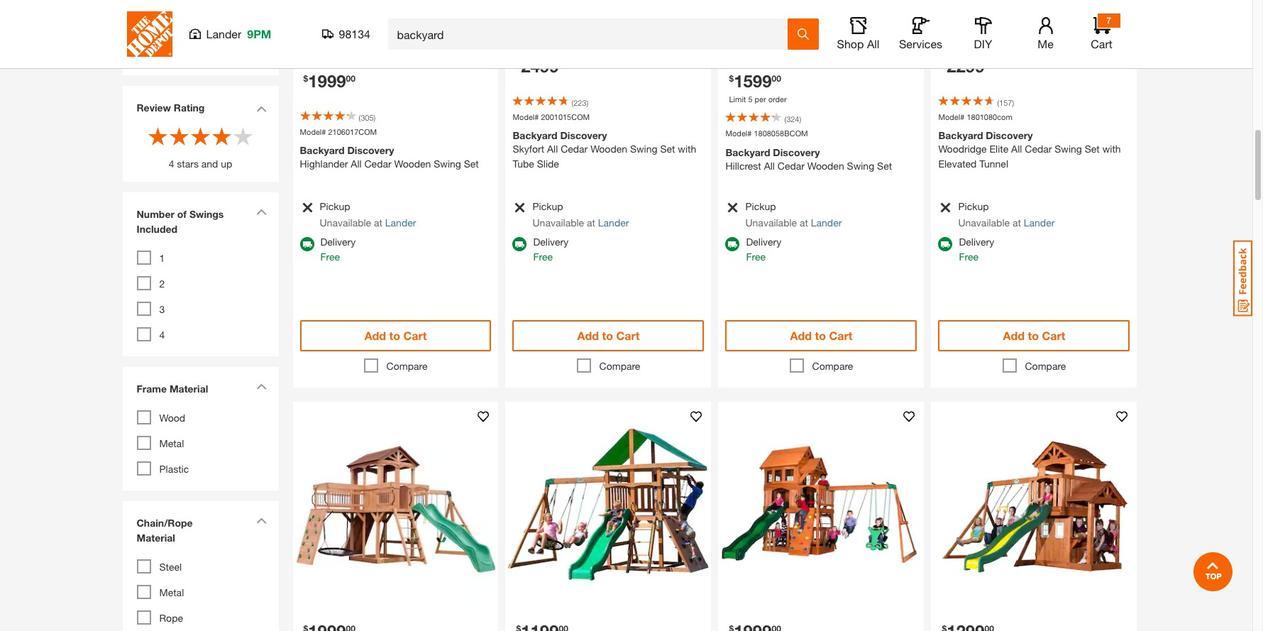 Task type: describe. For each thing, give the bounding box(es) containing it.
3
[[159, 303, 165, 315]]

delivery free for 'woodridge elite all cedar swing set with elevated tunnel' image on the right top lander link
[[959, 236, 995, 263]]

3 link
[[159, 303, 165, 315]]

$500 - $600 link
[[159, 17, 213, 29]]

2
[[159, 278, 165, 290]]

metal for steel
[[159, 586, 184, 598]]

What can we help you find today? search field
[[397, 19, 787, 49]]

to for 'woodridge elite all cedar swing set with elevated tunnel' image on the right top lander link
[[1028, 329, 1039, 342]]

+
[[137, 47, 143, 59]]

$ for 2499
[[516, 58, 521, 69]]

unavailable for available shipping image associated with 1999
[[320, 216, 371, 229]]

backyard discovery woodridge elite all cedar swing set with elevated tunnel
[[939, 130, 1121, 170]]

1999
[[308, 71, 346, 91]]

$ for 1999
[[303, 73, 308, 84]]

limit
[[729, 94, 746, 104]]

limited stock for pickup image for 2499's available shipping icon
[[513, 202, 526, 214]]

) for ( 223 )
[[587, 98, 589, 107]]

of
[[177, 208, 187, 220]]

limit 5 per order
[[729, 94, 787, 104]]

slide
[[537, 158, 559, 170]]

diy
[[974, 37, 993, 50]]

swings
[[189, 208, 224, 220]]

tube
[[513, 158, 534, 170]]

swing for skyfort all cedar wooden swing set with tube slide
[[630, 143, 658, 155]]

unavailable for available shipping icon for 2299
[[959, 216, 1010, 229]]

unavailable for 2499's available shipping icon
[[533, 216, 584, 229]]

model# 2106017com
[[300, 127, 377, 136]]

$ 2299 00
[[942, 56, 994, 76]]

cart for highlander all cedar wooden swing set image
[[403, 329, 427, 342]]

skyfort all cedar wooden swing set with tube slide image
[[506, 0, 712, 43]]

swing for woodridge elite all cedar swing set with elevated tunnel
[[1055, 143, 1082, 155]]

frame material
[[137, 383, 208, 395]]

pickup unavailable at lander for lander link corresponding to the skyfort all cedar wooden swing set with tube slide image
[[533, 200, 629, 229]]

$500
[[159, 17, 181, 29]]

wooden for 1999
[[394, 158, 431, 170]]

324
[[787, 115, 800, 124]]

cedar for highlander all cedar wooden swing set
[[364, 158, 392, 170]]

with for 2499
[[678, 143, 696, 155]]

backyard discovery highlander all cedar wooden swing set
[[300, 144, 479, 170]]

rope link
[[159, 612, 183, 624]]

metal link for steel
[[159, 586, 184, 598]]

pickup for available shipping image associated with 1999
[[320, 200, 350, 212]]

hillcrest all cedar wooden swing set image
[[719, 0, 925, 43]]

set for skyfort all cedar wooden swing set with tube slide
[[660, 143, 675, 155]]

number
[[137, 208, 175, 220]]

delivery for 2499's available shipping icon
[[533, 236, 569, 248]]

add for highlander all cedar wooden swing set image's lander link
[[365, 329, 386, 342]]

$ for 2299
[[942, 58, 947, 69]]

tunnel
[[980, 158, 1009, 170]]

2001015com
[[541, 112, 590, 121]]

more options available for limit
[[726, 51, 829, 63]]

$600
[[191, 17, 213, 29]]

delivery free for lander link corresponding to the skyfort all cedar wooden swing set with tube slide image
[[533, 236, 569, 263]]

all inside backyard discovery hillcrest all cedar wooden swing set
[[764, 160, 775, 172]]

2299
[[947, 56, 985, 76]]

the home depot logo image
[[127, 11, 172, 57]]

( for 305
[[359, 113, 361, 122]]

tanglewood all cedar swing set image
[[932, 402, 1137, 608]]

( for 324
[[785, 115, 787, 124]]

add to cart for hillcrest all cedar wooden swing set image
[[790, 329, 853, 342]]

more options available link for limit
[[726, 50, 917, 65]]

pickup for available shipping image related to limit
[[746, 200, 776, 212]]

set for woodridge elite all cedar swing set with elevated tunnel
[[1085, 143, 1100, 155]]

sterling point all cedar wooden swing set image
[[293, 402, 499, 608]]

2499
[[521, 56, 559, 76]]

plastic link
[[159, 463, 189, 475]]

available for limit
[[789, 51, 829, 63]]

$ 1599 00
[[729, 71, 781, 91]]

backyard for skyfort
[[513, 130, 558, 142]]

more options available link for 1999
[[300, 50, 492, 65]]

223
[[574, 98, 587, 107]]

add to cart button for highlander all cedar wooden swing set image's lander link
[[300, 320, 492, 351]]

$500 - $600
[[159, 17, 213, 29]]

elite
[[990, 143, 1009, 155]]

compare for 'woodridge elite all cedar swing set with elevated tunnel' image on the right top lander link
[[1025, 360, 1066, 372]]

( for 223
[[572, 98, 574, 107]]

lander 9pm
[[206, 27, 271, 40]]

review rating link
[[137, 100, 229, 115]]

diy button
[[961, 17, 1006, 51]]

frame
[[137, 383, 167, 395]]

limited stock for pickup image for available shipping image related to limit
[[726, 202, 739, 214]]

cedar for hillcrest all cedar wooden swing set
[[778, 160, 805, 172]]

review rating
[[137, 102, 205, 114]]

chain/rope
[[137, 517, 193, 529]]

model# for model# 2001015com
[[513, 112, 539, 121]]

add for lander link for hillcrest all cedar wooden swing set image
[[790, 329, 812, 342]]

-
[[184, 17, 188, 29]]

$ 1999 00
[[303, 71, 356, 91]]

woodridge
[[939, 143, 987, 155]]

number of swings included link
[[130, 199, 272, 247]]

cart for 'woodridge elite all cedar swing set with elevated tunnel' image on the right top
[[1042, 329, 1066, 342]]

98134 button
[[322, 27, 371, 41]]

frame material link
[[130, 374, 272, 407]]

( 157 )
[[998, 98, 1014, 107]]

steel
[[159, 561, 182, 573]]

7
[[1107, 15, 1111, 26]]

pickup unavailable at lander for highlander all cedar wooden swing set image's lander link
[[320, 200, 416, 229]]

highlander
[[300, 158, 348, 170]]

model# 1801080com
[[939, 112, 1013, 121]]

( 324 )
[[785, 115, 801, 124]]

backyard for highlander
[[300, 144, 345, 157]]

305
[[361, 113, 374, 122]]

swing for highlander all cedar wooden swing set
[[434, 158, 461, 170]]

delivery for available shipping image related to limit
[[746, 236, 782, 248]]

wooden for limit
[[808, 160, 844, 172]]

98134
[[339, 27, 371, 40]]

chain/rope material
[[137, 517, 193, 544]]

4 link
[[159, 329, 165, 341]]

00 for 2499
[[559, 58, 569, 69]]

discovery for skyfort
[[560, 130, 607, 142]]

wood link
[[159, 412, 185, 424]]

elevated
[[939, 158, 977, 170]]

rope
[[159, 612, 183, 624]]

compare for lander link for hillcrest all cedar wooden swing set image
[[812, 360, 853, 372]]

cedar for skyfort all cedar wooden swing set with tube slide
[[561, 143, 588, 155]]

options for 1999
[[325, 51, 360, 63]]

2 link
[[159, 278, 165, 290]]

00 for 1999
[[346, 73, 356, 84]]

delivery for available shipping image associated with 1999
[[320, 236, 356, 248]]

lander link for highlander all cedar wooden swing set image
[[385, 216, 416, 229]]

more for 1999
[[300, 51, 323, 63]]

$ 2499 00
[[516, 56, 569, 76]]

set for highlander all cedar wooden swing set
[[464, 158, 479, 170]]

hillcrest
[[726, 160, 761, 172]]

1808058bcom
[[754, 129, 808, 138]]

( 305 )
[[359, 113, 376, 122]]



Task type: locate. For each thing, give the bounding box(es) containing it.
services
[[899, 37, 943, 50]]

) for ( 157 )
[[1013, 98, 1014, 107]]

)
[[587, 98, 589, 107], [1013, 98, 1014, 107], [374, 113, 376, 122], [800, 115, 801, 124]]

metal down wood at the left bottom
[[159, 437, 184, 449]]

4 delivery free from the left
[[959, 236, 995, 263]]

available down hillcrest all cedar wooden swing set image
[[789, 51, 829, 63]]

lander for 'woodridge elite all cedar swing set with elevated tunnel' image on the right top
[[1024, 216, 1055, 229]]

cedar inside 'backyard discovery woodridge elite all cedar swing set with elevated tunnel'
[[1025, 143, 1052, 155]]

1 horizontal spatial with
[[1103, 143, 1121, 155]]

$ up limit
[[729, 73, 734, 84]]

1801080com
[[967, 112, 1013, 121]]

free for hillcrest all cedar wooden swing set image
[[746, 251, 766, 263]]

$ up the model# 2001015com
[[516, 58, 521, 69]]

4 left stars
[[169, 158, 174, 170]]

1 at from the left
[[374, 216, 383, 229]]

00
[[559, 58, 569, 69], [985, 58, 994, 69], [346, 73, 356, 84], [772, 73, 781, 84]]

limited stock for pickup image down tube at left
[[513, 202, 526, 214]]

lander for the skyfort all cedar wooden swing set with tube slide image
[[598, 216, 629, 229]]

00 inside $ 1999 00
[[346, 73, 356, 84]]

all up slide
[[547, 143, 558, 155]]

swing
[[630, 143, 658, 155], [1055, 143, 1082, 155], [434, 158, 461, 170], [847, 160, 875, 172]]

cedar right elite
[[1025, 143, 1052, 155]]

add to cart button
[[300, 320, 492, 351], [513, 320, 704, 351], [726, 320, 917, 351], [939, 320, 1130, 351]]

00 for 1599
[[772, 73, 781, 84]]

00 down '98134' button
[[346, 73, 356, 84]]

model# 2001015com
[[513, 112, 590, 121]]

1 available from the left
[[363, 51, 403, 63]]

add to cart for 'woodridge elite all cedar swing set with elevated tunnel' image on the right top
[[1003, 329, 1066, 342]]

material up wood at the left bottom
[[170, 383, 208, 395]]

caret icon image for number of swings included
[[256, 209, 267, 215]]

shop all button
[[836, 17, 881, 51]]

1 vertical spatial material
[[137, 532, 175, 544]]

1 compare from the left
[[387, 360, 428, 372]]

2 unavailable from the left
[[533, 216, 584, 229]]

0 vertical spatial metal
[[159, 437, 184, 449]]

more for limit
[[726, 51, 749, 63]]

discovery inside backyard discovery hillcrest all cedar wooden swing set
[[773, 146, 820, 158]]

4 compare from the left
[[1025, 360, 1066, 372]]

available down 98134
[[363, 51, 403, 63]]

) up 1808058bcom in the right of the page
[[800, 115, 801, 124]]

3 unavailable from the left
[[746, 216, 797, 229]]

1 vertical spatial metal
[[159, 586, 184, 598]]

backyard for woodridge
[[939, 130, 983, 142]]

1 horizontal spatial wooden
[[591, 143, 627, 155]]

$ inside $ 2499 00
[[516, 58, 521, 69]]

available shipping image
[[300, 237, 314, 251], [726, 237, 740, 251]]

2 available from the left
[[789, 51, 829, 63]]

at for lander link corresponding to the skyfort all cedar wooden swing set with tube slide image
[[587, 216, 595, 229]]

caret icon image inside frame material link
[[256, 383, 267, 390]]

pickup unavailable at lander down backyard discovery highlander all cedar wooden swing set
[[320, 200, 416, 229]]

backyard inside backyard discovery hillcrest all cedar wooden swing set
[[726, 146, 770, 158]]

model# up 'highlander'
[[300, 127, 326, 136]]

available shipping image for 1999
[[300, 237, 314, 251]]

and
[[201, 158, 218, 170]]

set inside backyard discovery highlander all cedar wooden swing set
[[464, 158, 479, 170]]

2 delivery free from the left
[[533, 236, 569, 263]]

up
[[221, 158, 232, 170]]

backyard up hillcrest
[[726, 146, 770, 158]]

at for lander link for hillcrest all cedar wooden swing set image
[[800, 216, 808, 229]]

all right shop
[[867, 37, 880, 50]]

delivery free for highlander all cedar wooden swing set image's lander link
[[320, 236, 356, 263]]

3 add to cart from the left
[[790, 329, 853, 342]]

free
[[320, 251, 340, 263], [533, 251, 553, 263], [746, 251, 766, 263], [959, 251, 979, 263]]

1 link
[[159, 252, 165, 264]]

more up 1999
[[300, 51, 323, 63]]

) up 2106017com
[[374, 113, 376, 122]]

set
[[660, 143, 675, 155], [1085, 143, 1100, 155], [464, 158, 479, 170], [877, 160, 892, 172]]

9pm
[[247, 27, 271, 40]]

cedar inside backyard discovery hillcrest all cedar wooden swing set
[[778, 160, 805, 172]]

review
[[137, 102, 171, 114]]

1 add to cart from the left
[[365, 329, 427, 342]]

limited stock for pickup image down the elevated
[[939, 202, 952, 214]]

0 horizontal spatial more
[[300, 51, 323, 63]]

caret icon image inside number of swings included link
[[256, 209, 267, 215]]

1 available shipping image from the left
[[513, 237, 527, 251]]

2 add from the left
[[578, 329, 599, 342]]

1 lander link from the left
[[385, 216, 416, 229]]

add to cart button for lander link for hillcrest all cedar wooden swing set image
[[726, 320, 917, 351]]

2 delivery from the left
[[533, 236, 569, 248]]

discovery down 2106017com
[[347, 144, 394, 157]]

1 more from the left
[[300, 51, 323, 63]]

cart for hillcrest all cedar wooden swing set image
[[829, 329, 853, 342]]

0 vertical spatial material
[[170, 383, 208, 395]]

1 options from the left
[[325, 51, 360, 63]]

all inside backyard discovery skyfort all cedar wooden swing set with tube slide
[[547, 143, 558, 155]]

delivery for available shipping icon for 2299
[[959, 236, 995, 248]]

pickup for available shipping icon for 2299
[[959, 200, 989, 212]]

4 add from the left
[[1003, 329, 1025, 342]]

model# up woodridge
[[939, 112, 965, 121]]

0 horizontal spatial available shipping image
[[300, 237, 314, 251]]

more up 1599
[[726, 51, 749, 63]]

feedback link image
[[1234, 240, 1253, 317]]

1 caret icon image from the top
[[256, 106, 267, 112]]

options for limit
[[751, 51, 786, 63]]

limited stock for pickup image
[[300, 202, 313, 214], [513, 202, 526, 214], [726, 202, 739, 214], [939, 202, 952, 214]]

more
[[300, 51, 323, 63], [726, 51, 749, 63]]

pickup unavailable at lander down slide
[[533, 200, 629, 229]]

delivery
[[320, 236, 356, 248], [533, 236, 569, 248], [746, 236, 782, 248], [959, 236, 995, 248]]

unavailable down slide
[[533, 216, 584, 229]]

00 inside $ 2499 00
[[559, 58, 569, 69]]

material for frame material
[[170, 383, 208, 395]]

discovery for highlander
[[347, 144, 394, 157]]

2 available shipping image from the left
[[939, 237, 953, 251]]

with inside backyard discovery skyfort all cedar wooden swing set with tube slide
[[678, 143, 696, 155]]

0 horizontal spatial 4
[[159, 329, 165, 341]]

me
[[1038, 37, 1054, 50]]

all inside backyard discovery highlander all cedar wooden swing set
[[351, 158, 362, 170]]

2 metal from the top
[[159, 586, 184, 598]]

2 pickup unavailable at lander from the left
[[533, 200, 629, 229]]

1 horizontal spatial more options available
[[726, 51, 829, 63]]

5
[[748, 94, 753, 104]]

1 horizontal spatial available shipping image
[[726, 237, 740, 251]]

stars
[[177, 158, 199, 170]]

4 star symbol image from the left
[[211, 126, 232, 147]]

caret icon image for chain/rope material
[[256, 517, 267, 524]]

with inside 'backyard discovery woodridge elite all cedar swing set with elevated tunnel'
[[1103, 143, 1121, 155]]

1599
[[734, 71, 772, 91]]

backyard for hillcrest
[[726, 146, 770, 158]]

model# 1808058bcom
[[726, 129, 808, 138]]

available for 1999
[[363, 51, 403, 63]]

4 free from the left
[[959, 251, 979, 263]]

discovery inside backyard discovery highlander all cedar wooden swing set
[[347, 144, 394, 157]]

discovery inside backyard discovery skyfort all cedar wooden swing set with tube slide
[[560, 130, 607, 142]]

4 limited stock for pickup image from the left
[[939, 202, 952, 214]]

backyard inside backyard discovery highlander all cedar wooden swing set
[[300, 144, 345, 157]]

more options available
[[300, 51, 403, 63], [726, 51, 829, 63]]

$ for 1599
[[729, 73, 734, 84]]

to for lander link corresponding to the skyfort all cedar wooden swing set with tube slide image
[[602, 329, 613, 342]]

set for hillcrest all cedar wooden swing set
[[877, 160, 892, 172]]

157
[[999, 98, 1013, 107]]

1 more options available link from the left
[[300, 50, 492, 65]]

add to cart for the skyfort all cedar wooden swing set with tube slide image
[[578, 329, 640, 342]]

add to cart button for lander link corresponding to the skyfort all cedar wooden swing set with tube slide image
[[513, 320, 704, 351]]

discovery
[[560, 130, 607, 142], [986, 130, 1033, 142], [347, 144, 394, 157], [773, 146, 820, 158]]

backyard discovery hillcrest all cedar wooden swing set
[[726, 146, 892, 172]]

available shipping image
[[513, 237, 527, 251], [939, 237, 953, 251]]

+ view all link
[[130, 38, 272, 68]]

1 horizontal spatial available
[[789, 51, 829, 63]]

metal link down wood at the left bottom
[[159, 437, 184, 449]]

more options available up $ 1599 00
[[726, 51, 829, 63]]

( 223 )
[[572, 98, 589, 107]]

woodridge elite all cedar swing set with elevated tunnel image
[[932, 0, 1137, 43]]

$ inside $ 1599 00
[[729, 73, 734, 84]]

model# for model# 1808058bcom
[[726, 129, 752, 138]]

order
[[769, 94, 787, 104]]

3 pickup from the left
[[746, 200, 776, 212]]

more options available down '98134' button
[[300, 51, 403, 63]]

pickup down 'highlander'
[[320, 200, 350, 212]]

1 horizontal spatial more options available link
[[726, 50, 917, 65]]

1 horizontal spatial 4
[[169, 158, 174, 170]]

view
[[146, 47, 167, 59]]

$ inside $ 1999 00
[[303, 73, 308, 84]]

+ view all
[[137, 47, 181, 59]]

( up 2106017com
[[359, 113, 361, 122]]

swing for hillcrest all cedar wooden swing set
[[847, 160, 875, 172]]

discovery up elite
[[986, 130, 1033, 142]]

2 pickup from the left
[[533, 200, 563, 212]]

4 pickup unavailable at lander from the left
[[959, 200, 1055, 229]]

plastic
[[159, 463, 189, 475]]

all inside "button"
[[867, 37, 880, 50]]

2 metal link from the top
[[159, 586, 184, 598]]

model#
[[513, 112, 539, 121], [939, 112, 965, 121], [300, 127, 326, 136], [726, 129, 752, 138]]

4 at from the left
[[1013, 216, 1021, 229]]

metal up rope
[[159, 586, 184, 598]]

all right hillcrest
[[764, 160, 775, 172]]

chain/rope material link
[[130, 508, 272, 556]]

3 compare from the left
[[812, 360, 853, 372]]

material down chain/rope
[[137, 532, 175, 544]]

limited stock for pickup image down hillcrest
[[726, 202, 739, 214]]

2 add to cart button from the left
[[513, 320, 704, 351]]

1 available shipping image from the left
[[300, 237, 314, 251]]

3 to from the left
[[815, 329, 826, 342]]

delivery free for lander link for hillcrest all cedar wooden swing set image
[[746, 236, 782, 263]]

skyfort
[[513, 143, 544, 155]]

2106017com
[[328, 127, 377, 136]]

1 horizontal spatial more
[[726, 51, 749, 63]]

add to cart
[[365, 329, 427, 342], [578, 329, 640, 342], [790, 329, 853, 342], [1003, 329, 1066, 342]]

2 free from the left
[[533, 251, 553, 263]]

swing inside backyard discovery highlander all cedar wooden swing set
[[434, 158, 461, 170]]

all
[[867, 37, 880, 50], [170, 47, 181, 59], [547, 143, 558, 155], [1012, 143, 1022, 155], [351, 158, 362, 170], [764, 160, 775, 172]]

00 up order
[[772, 73, 781, 84]]

5 star symbol image from the left
[[232, 126, 254, 147]]

pickup unavailable at lander for 'woodridge elite all cedar swing set with elevated tunnel' image on the right top lander link
[[959, 200, 1055, 229]]

4 delivery from the left
[[959, 236, 995, 248]]

cedar inside backyard discovery skyfort all cedar wooden swing set with tube slide
[[561, 143, 588, 155]]

lander link for 'woodridge elite all cedar swing set with elevated tunnel' image on the right top
[[1024, 216, 1055, 229]]

available
[[363, 51, 403, 63], [789, 51, 829, 63]]

pickup unavailable at lander down backyard discovery hillcrest all cedar wooden swing set on the right top of page
[[746, 200, 842, 229]]

pickup down the elevated
[[959, 200, 989, 212]]

2 more options available from the left
[[726, 51, 829, 63]]

free for highlander all cedar wooden swing set image
[[320, 251, 340, 263]]

more options available link
[[300, 50, 492, 65], [726, 50, 917, 65]]

all right view
[[170, 47, 181, 59]]

cedar down 2106017com
[[364, 158, 392, 170]]

1 pickup from the left
[[320, 200, 350, 212]]

all right elite
[[1012, 143, 1022, 155]]

0 vertical spatial 4
[[169, 158, 174, 170]]

metal link for wood
[[159, 437, 184, 449]]

lander for hillcrest all cedar wooden swing set image
[[811, 216, 842, 229]]

unavailable down hillcrest
[[746, 216, 797, 229]]

all inside 'backyard discovery woodridge elite all cedar swing set with elevated tunnel'
[[1012, 143, 1022, 155]]

1 to from the left
[[389, 329, 400, 342]]

discovery down 2001015com on the top left
[[560, 130, 607, 142]]

( up 1801080com
[[998, 98, 999, 107]]

1 vertical spatial 4
[[159, 329, 165, 341]]

2 lander link from the left
[[598, 216, 629, 229]]

delivery free
[[320, 236, 356, 263], [533, 236, 569, 263], [746, 236, 782, 263], [959, 236, 995, 263]]

0 horizontal spatial available shipping image
[[513, 237, 527, 251]]

) for ( 305 )
[[374, 113, 376, 122]]

cart for the skyfort all cedar wooden swing set with tube slide image
[[616, 329, 640, 342]]

to for highlander all cedar wooden swing set image's lander link
[[389, 329, 400, 342]]

metal for wood
[[159, 437, 184, 449]]

pickup down slide
[[533, 200, 563, 212]]

highlander all cedar wooden swing set image
[[293, 0, 499, 43]]

1 add to cart button from the left
[[300, 320, 492, 351]]

1 pickup unavailable at lander from the left
[[320, 200, 416, 229]]

options up $ 1599 00
[[751, 51, 786, 63]]

add for 'woodridge elite all cedar swing set with elevated tunnel' image on the right top lander link
[[1003, 329, 1025, 342]]

4 add to cart from the left
[[1003, 329, 1066, 342]]

0 horizontal spatial available
[[363, 51, 403, 63]]

1 horizontal spatial options
[[751, 51, 786, 63]]

2 limited stock for pickup image from the left
[[513, 202, 526, 214]]

$ inside $ 2299 00
[[942, 58, 947, 69]]

cedar inside backyard discovery highlander all cedar wooden swing set
[[364, 158, 392, 170]]

rating
[[174, 102, 205, 114]]

2 compare from the left
[[599, 360, 641, 372]]

3 add from the left
[[790, 329, 812, 342]]

wooden inside backyard discovery highlander all cedar wooden swing set
[[394, 158, 431, 170]]

lander link for hillcrest all cedar wooden swing set image
[[811, 216, 842, 229]]

00 down what can we help you find today? search field
[[559, 58, 569, 69]]

shop all
[[837, 37, 880, 50]]

3 pickup unavailable at lander from the left
[[746, 200, 842, 229]]

4 lander link from the left
[[1024, 216, 1055, 229]]

me button
[[1023, 17, 1069, 51]]

free for 'woodridge elite all cedar swing set with elevated tunnel' image on the right top
[[959, 251, 979, 263]]

4 to from the left
[[1028, 329, 1039, 342]]

wooden inside backyard discovery skyfort all cedar wooden swing set with tube slide
[[591, 143, 627, 155]]

model# up the skyfort
[[513, 112, 539, 121]]

2 available shipping image from the left
[[726, 237, 740, 251]]

2 to from the left
[[602, 329, 613, 342]]

add to cart button for 'woodridge elite all cedar swing set with elevated tunnel' image on the right top lander link
[[939, 320, 1130, 351]]

set inside backyard discovery skyfort all cedar wooden swing set with tube slide
[[660, 143, 675, 155]]

cedar down 1808058bcom in the right of the page
[[778, 160, 805, 172]]

backyard inside 'backyard discovery woodridge elite all cedar swing set with elevated tunnel'
[[939, 130, 983, 142]]

3 caret icon image from the top
[[256, 383, 267, 390]]

3 free from the left
[[746, 251, 766, 263]]

) up 2001015com on the top left
[[587, 98, 589, 107]]

model# up hillcrest
[[726, 129, 752, 138]]

wooden
[[591, 143, 627, 155], [394, 158, 431, 170], [808, 160, 844, 172]]

3 star symbol image from the left
[[190, 126, 211, 147]]

discovery for hillcrest
[[773, 146, 820, 158]]

more options available for 1999
[[300, 51, 403, 63]]

0 horizontal spatial wooden
[[394, 158, 431, 170]]

2 more options available link from the left
[[726, 50, 917, 65]]

limited stock for pickup image for available shipping icon for 2299
[[939, 202, 952, 214]]

swing inside backyard discovery hillcrest all cedar wooden swing set
[[847, 160, 875, 172]]

2 options from the left
[[751, 51, 786, 63]]

cloud peak swing set image
[[506, 402, 712, 608]]

unavailable for available shipping image related to limit
[[746, 216, 797, 229]]

0 horizontal spatial with
[[678, 143, 696, 155]]

backyard up 'highlander'
[[300, 144, 345, 157]]

4 down 3
[[159, 329, 165, 341]]

available shipping image for 2499
[[513, 237, 527, 251]]

0 horizontal spatial more options available
[[300, 51, 403, 63]]

wooden inside backyard discovery hillcrest all cedar wooden swing set
[[808, 160, 844, 172]]

1 metal link from the top
[[159, 437, 184, 449]]

4 caret icon image from the top
[[256, 517, 267, 524]]

1 metal from the top
[[159, 437, 184, 449]]

1 unavailable from the left
[[320, 216, 371, 229]]

lander for highlander all cedar wooden swing set image
[[385, 216, 416, 229]]

set inside backyard discovery hillcrest all cedar wooden swing set
[[877, 160, 892, 172]]

star symbol image
[[147, 126, 169, 147], [169, 126, 190, 147], [190, 126, 211, 147], [211, 126, 232, 147], [232, 126, 254, 147]]

) for ( 324 )
[[800, 115, 801, 124]]

at
[[374, 216, 383, 229], [587, 216, 595, 229], [800, 216, 808, 229], [1013, 216, 1021, 229]]

metal
[[159, 437, 184, 449], [159, 586, 184, 598]]

00 inside $ 1599 00
[[772, 73, 781, 84]]

discovery for woodridge
[[986, 130, 1033, 142]]

3 lander link from the left
[[811, 216, 842, 229]]

pickup unavailable at lander for lander link for hillcrest all cedar wooden swing set image
[[746, 200, 842, 229]]

1 delivery from the left
[[320, 236, 356, 248]]

services button
[[898, 17, 944, 51]]

caret icon image
[[256, 106, 267, 112], [256, 209, 267, 215], [256, 383, 267, 390], [256, 517, 267, 524]]

3 at from the left
[[800, 216, 808, 229]]

0 vertical spatial metal link
[[159, 437, 184, 449]]

1 with from the left
[[678, 143, 696, 155]]

1 star symbol image from the left
[[147, 126, 169, 147]]

2 star symbol image from the left
[[169, 126, 190, 147]]

swing inside backyard discovery skyfort all cedar wooden swing set with tube slide
[[630, 143, 658, 155]]

shop
[[837, 37, 864, 50]]

4 unavailable from the left
[[959, 216, 1010, 229]]

pickup unavailable at lander
[[320, 200, 416, 229], [533, 200, 629, 229], [746, 200, 842, 229], [959, 200, 1055, 229]]

material inside chain/rope material
[[137, 532, 175, 544]]

2 with from the left
[[1103, 143, 1121, 155]]

material for chain/rope material
[[137, 532, 175, 544]]

cedar
[[561, 143, 588, 155], [1025, 143, 1052, 155], [364, 158, 392, 170], [778, 160, 805, 172]]

model# for model# 2106017com
[[300, 127, 326, 136]]

1 vertical spatial metal link
[[159, 586, 184, 598]]

4 add to cart button from the left
[[939, 320, 1130, 351]]

cart
[[1091, 37, 1113, 50], [403, 329, 427, 342], [616, 329, 640, 342], [829, 329, 853, 342], [1042, 329, 1066, 342]]

backyard up the skyfort
[[513, 130, 558, 142]]

at for highlander all cedar wooden swing set image's lander link
[[374, 216, 383, 229]]

1 free from the left
[[320, 251, 340, 263]]

pickup unavailable at lander down tunnel
[[959, 200, 1055, 229]]

with for 2299
[[1103, 143, 1121, 155]]

backyard discovery skyfort all cedar wooden swing set with tube slide
[[513, 130, 696, 170]]

more options available link down highlander all cedar wooden swing set image
[[300, 50, 492, 65]]

1
[[159, 252, 165, 264]]

4 pickup from the left
[[959, 200, 989, 212]]

4 stars and up
[[169, 158, 232, 170]]

caret icon image inside chain/rope material link
[[256, 517, 267, 524]]

caret icon image for frame material
[[256, 383, 267, 390]]

more options available link down hillcrest all cedar wooden swing set image
[[726, 50, 917, 65]]

at for 'woodridge elite all cedar swing set with elevated tunnel' image on the right top lander link
[[1013, 216, 1021, 229]]

unavailable down tunnel
[[959, 216, 1010, 229]]

discovery down 1808058bcom in the right of the page
[[773, 146, 820, 158]]

lander link for the skyfort all cedar wooden swing set with tube slide image
[[598, 216, 629, 229]]

1 more options available from the left
[[300, 51, 403, 63]]

pickup down hillcrest
[[746, 200, 776, 212]]

lander link
[[385, 216, 416, 229], [598, 216, 629, 229], [811, 216, 842, 229], [1024, 216, 1055, 229]]

cedar down 2001015com on the top left
[[561, 143, 588, 155]]

$ down services
[[942, 58, 947, 69]]

1 limited stock for pickup image from the left
[[300, 202, 313, 214]]

metal link up rope
[[159, 586, 184, 598]]

limited stock for pickup image for available shipping image associated with 1999
[[300, 202, 313, 214]]

3 delivery free from the left
[[746, 236, 782, 263]]

to for lander link for hillcrest all cedar wooden swing set image
[[815, 329, 826, 342]]

2 more from the left
[[726, 51, 749, 63]]

backyard up woodridge
[[939, 130, 983, 142]]

1 delivery free from the left
[[320, 236, 356, 263]]

liberty ii all cedar swing set image
[[719, 402, 925, 608]]

discovery inside 'backyard discovery woodridge elite all cedar swing set with elevated tunnel'
[[986, 130, 1033, 142]]

00 inside $ 2299 00
[[985, 58, 994, 69]]

included
[[137, 223, 177, 235]]

1 horizontal spatial available shipping image
[[939, 237, 953, 251]]

3 limited stock for pickup image from the left
[[726, 202, 739, 214]]

options down '98134' button
[[325, 51, 360, 63]]

number of swings included
[[137, 208, 224, 235]]

wood
[[159, 412, 185, 424]]

cart 7
[[1091, 15, 1113, 50]]

3 delivery from the left
[[746, 236, 782, 248]]

unavailable down 'highlander'
[[320, 216, 371, 229]]

swing inside 'backyard discovery woodridge elite all cedar swing set with elevated tunnel'
[[1055, 143, 1082, 155]]

1 add from the left
[[365, 329, 386, 342]]

all right 'highlander'
[[351, 158, 362, 170]]

( up 1808058bcom in the right of the page
[[785, 115, 787, 124]]

1 2 3 4
[[159, 252, 165, 341]]

2 at from the left
[[587, 216, 595, 229]]

2 add to cart from the left
[[578, 329, 640, 342]]

compare for highlander all cedar wooden swing set image's lander link
[[387, 360, 428, 372]]

material
[[170, 383, 208, 395], [137, 532, 175, 544]]

limited stock for pickup image down 'highlander'
[[300, 202, 313, 214]]

2 caret icon image from the top
[[256, 209, 267, 215]]

backyard inside backyard discovery skyfort all cedar wooden swing set with tube slide
[[513, 130, 558, 142]]

00 down diy
[[985, 58, 994, 69]]

0 horizontal spatial options
[[325, 51, 360, 63]]

steel link
[[159, 561, 182, 573]]

0 horizontal spatial more options available link
[[300, 50, 492, 65]]

) up 1801080com
[[1013, 98, 1014, 107]]

free for the skyfort all cedar wooden swing set with tube slide image
[[533, 251, 553, 263]]

$ up model# 2106017com
[[303, 73, 308, 84]]

available shipping image for limit
[[726, 237, 740, 251]]

set inside 'backyard discovery woodridge elite all cedar swing set with elevated tunnel'
[[1085, 143, 1100, 155]]

3 add to cart button from the left
[[726, 320, 917, 351]]

( up 2001015com on the top left
[[572, 98, 574, 107]]

2 horizontal spatial wooden
[[808, 160, 844, 172]]

metal link
[[159, 437, 184, 449], [159, 586, 184, 598]]



Task type: vqa. For each thing, say whether or not it's contained in the screenshot.
'Services' button
yes



